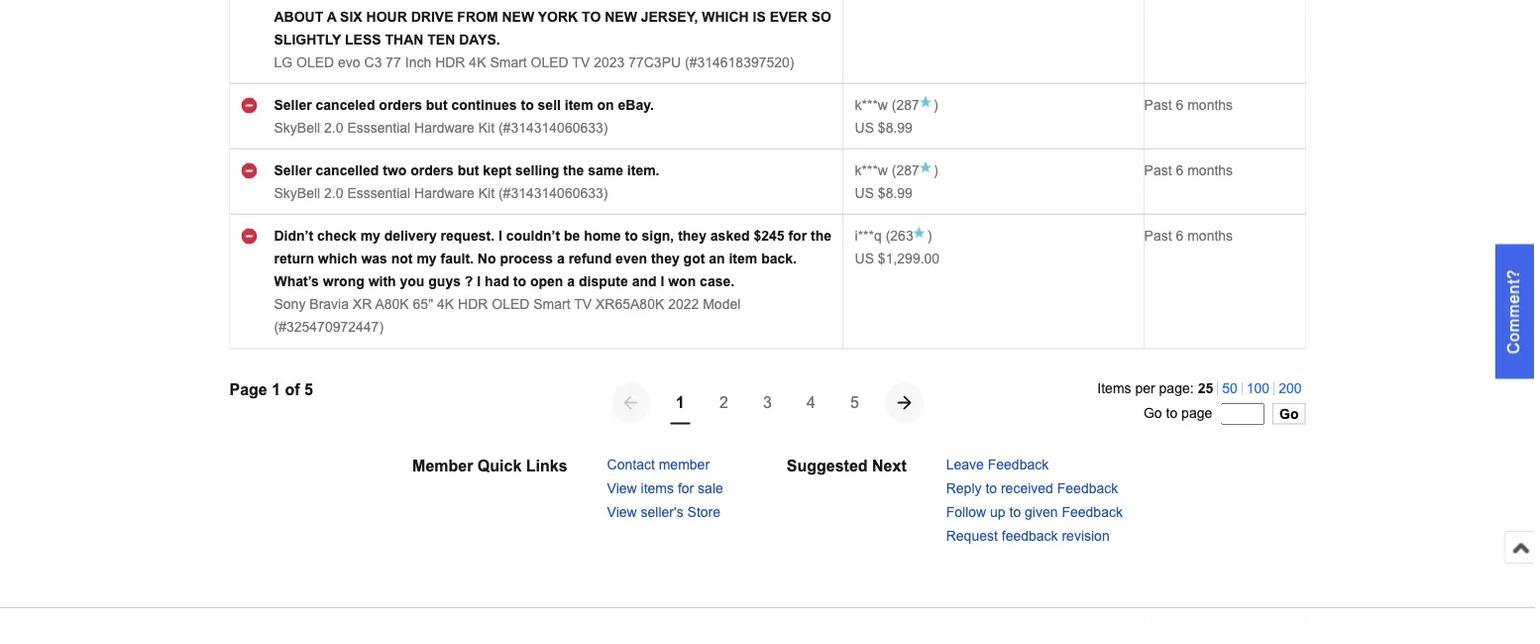 Task type: locate. For each thing, give the bounding box(es) containing it.
1 vertical spatial us
[[855, 186, 874, 201]]

2 hardware from the top
[[414, 186, 475, 201]]

the
[[563, 163, 584, 179], [811, 229, 832, 244]]

1 287 from the top
[[897, 98, 920, 113]]

0 vertical spatial months
[[1188, 98, 1233, 113]]

2.0 inside seller canceled orders but continues to sell item on ebay. skybell 2.0 esssential hardware kit (#314314060633)
[[324, 121, 344, 136]]

kit inside seller canceled orders but continues to sell item on ebay. skybell 2.0 esssential hardware kit (#314314060633)
[[479, 121, 495, 136]]

0 vertical spatial the
[[563, 163, 584, 179]]

0 vertical spatial but
[[426, 98, 448, 113]]

hardware
[[414, 121, 475, 136], [414, 186, 475, 201]]

3 past 6 months element from the top
[[1145, 229, 1233, 244]]

1 vertical spatial feedback left by buyer. element
[[855, 163, 888, 179]]

2 vertical spatial us
[[855, 251, 874, 267]]

go for go to page
[[1144, 407, 1162, 422]]

3 button
[[746, 382, 790, 425]]

which
[[318, 251, 357, 267]]

2 vertical spatial feedback
[[1062, 505, 1123, 521]]

1 6 from the top
[[1176, 98, 1184, 113]]

leave
[[946, 458, 984, 473]]

page 1 of 5
[[229, 382, 313, 400]]

1 vertical spatial my
[[417, 251, 437, 267]]

1 horizontal spatial a
[[567, 274, 575, 290]]

esssential inside seller canceled orders but continues to sell item on ebay. skybell 2.0 esssential hardware kit (#314314060633)
[[347, 121, 411, 136]]

0 horizontal spatial the
[[563, 163, 584, 179]]

for right $245
[[789, 229, 807, 244]]

months for seller cancelled two orders but kept selling the same item.
[[1188, 163, 1233, 179]]

past 6 months element for didn't check my delivery request. i couldn't be home to sign, they asked $245 for the return which was not my fault. no process a refund even they got an item back. what's wrong with you guys ? i had to open a dispute and i won case. sony bravia xr a80k 65" 4k hdr oled smart tv xr65a80k 2022 model (#325470972447)
[[1145, 229, 1233, 244]]

0 vertical spatial 6
[[1176, 98, 1184, 113]]

kit inside seller cancelled two orders but kept selling the same item. skybell 2.0 esssential hardware kit (#314314060633)
[[479, 186, 495, 201]]

0 vertical spatial past 6 months
[[1145, 98, 1233, 113]]

2 2.0 from the top
[[324, 186, 344, 201]]

1 hardware from the top
[[414, 121, 475, 136]]

1 left '2'
[[676, 394, 685, 412]]

oled
[[296, 55, 334, 71], [531, 55, 569, 71], [492, 297, 530, 312]]

2 (#314314060633) from the top
[[499, 186, 608, 201]]

1 horizontal spatial 1
[[676, 394, 685, 412]]

sony
[[274, 297, 306, 312]]

3 us from the top
[[855, 251, 874, 267]]

0 horizontal spatial smart
[[490, 55, 527, 71]]

0 vertical spatial past
[[1145, 98, 1172, 113]]

suggested
[[787, 458, 868, 475]]

i right and
[[661, 274, 665, 290]]

but left kept
[[458, 163, 479, 179]]

(#314314060633)
[[499, 121, 608, 136], [499, 186, 608, 201]]

2 287 from the top
[[897, 163, 920, 179]]

but
[[426, 98, 448, 113], [458, 163, 479, 179]]

2 skybell from the top
[[274, 186, 320, 201]]

page
[[229, 382, 267, 400]]

0 horizontal spatial a
[[557, 251, 565, 267]]

member
[[659, 458, 710, 473]]

esssential inside seller cancelled two orders but kept selling the same item. skybell 2.0 esssential hardware kit (#314314060633)
[[347, 186, 411, 201]]

seller inside seller cancelled two orders but kept selling the same item. skybell 2.0 esssential hardware kit (#314314060633)
[[274, 163, 312, 179]]

refund
[[569, 251, 612, 267]]

esssential for canceled
[[347, 121, 411, 136]]

2 us from the top
[[855, 186, 874, 201]]

tv down dispute
[[574, 297, 592, 312]]

6 for didn't check my delivery request. i couldn't be home to sign, they asked $245 for the return which was not my fault. no process a refund even they got an item back. what's wrong with you guys ? i had to open a dispute and i won case. sony bravia xr a80k 65" 4k hdr oled smart tv xr65a80k 2022 model (#325470972447)
[[1176, 229, 1184, 244]]

leave feedback reply to received feedback follow up to given feedback request feedback revision
[[946, 458, 1123, 544]]

for inside didn't check my delivery request. i couldn't be home to sign, they asked $245 for the return which was not my fault. no process a refund even they got an item back. what's wrong with you guys ? i had to open a dispute and i won case. sony bravia xr a80k 65" 4k hdr oled smart tv xr65a80k 2022 model (#325470972447)
[[789, 229, 807, 244]]

0 vertical spatial hardware
[[414, 121, 475, 136]]

view items for sale link
[[607, 481, 723, 497]]

2 horizontal spatial oled
[[531, 55, 569, 71]]

(#314618397520)
[[685, 55, 795, 71]]

dispute
[[579, 274, 628, 290]]

100
[[1247, 382, 1270, 397]]

2 ( 287 from the top
[[888, 163, 920, 179]]

2 vertical spatial past 6 months
[[1145, 229, 1233, 244]]

sale
[[698, 481, 723, 497]]

0 vertical spatial $8.99
[[878, 121, 913, 136]]

the left i***q
[[811, 229, 832, 244]]

a
[[557, 251, 565, 267], [567, 274, 575, 290]]

past for didn't check my delivery request. i couldn't be home to sign, they asked $245 for the return which was not my fault. no process a refund even they got an item back. what's wrong with you guys ? i had to open a dispute and i won case. sony bravia xr a80k 65" 4k hdr oled smart tv xr65a80k 2022 model (#325470972447)
[[1145, 229, 1172, 244]]

0 vertical spatial kit
[[479, 121, 495, 136]]

smart down open
[[534, 297, 571, 312]]

on
[[597, 98, 614, 113]]

1 vertical spatial smart
[[534, 297, 571, 312]]

0 vertical spatial )
[[934, 98, 938, 113]]

1 ( 287 from the top
[[888, 98, 920, 113]]

2.0 down 'cancelled'
[[324, 186, 344, 201]]

0 horizontal spatial but
[[426, 98, 448, 113]]

lg
[[274, 55, 293, 71]]

2 esssential from the top
[[347, 186, 411, 201]]

(#314314060633) inside seller cancelled two orders but kept selling the same item. skybell 2.0 esssential hardware kit (#314314060633)
[[499, 186, 608, 201]]

287 for seller canceled orders but continues to sell item on ebay.
[[897, 98, 920, 113]]

skybell for canceled
[[274, 121, 320, 136]]

( 287 for seller canceled orders but continues to sell item on ebay.
[[888, 98, 920, 113]]

1 2.0 from the top
[[324, 121, 344, 136]]

) for didn't check my delivery request. i couldn't be home to sign, they asked $245 for the return which was not my fault. no process a refund even they got an item back. what's wrong with you guys ? i had to open a dispute and i won case. sony bravia xr a80k 65" 4k hdr oled smart tv xr65a80k 2022 model (#325470972447)
[[928, 229, 932, 244]]

0 vertical spatial seller
[[274, 98, 312, 113]]

3 feedback left by buyer. element from the top
[[855, 229, 882, 244]]

orders right the two
[[411, 163, 454, 179]]

2 go from the left
[[1280, 407, 1299, 422]]

1 vertical spatial for
[[678, 481, 694, 497]]

0 vertical spatial a
[[557, 251, 565, 267]]

i right ?
[[477, 274, 481, 290]]

they
[[678, 229, 707, 244], [651, 251, 680, 267]]

2 past 6 months from the top
[[1145, 163, 1233, 179]]

my
[[360, 229, 381, 244], [417, 251, 437, 267]]

2 us $8.99 from the top
[[855, 186, 913, 201]]

1 vertical spatial (#314314060633)
[[499, 186, 608, 201]]

us
[[855, 121, 874, 136], [855, 186, 874, 201], [855, 251, 874, 267]]

) for seller cancelled two orders but kept selling the same item. skybell 2.0 esssential hardware kit (#314314060633)
[[934, 163, 938, 179]]

go
[[1144, 407, 1162, 422], [1280, 407, 1299, 422]]

$8.99 for seller canceled orders but continues to sell item on ebay. skybell 2.0 esssential hardware kit (#314314060633)
[[878, 121, 913, 136]]

1 horizontal spatial go
[[1280, 407, 1299, 422]]

2 past from the top
[[1145, 163, 1172, 179]]

1 horizontal spatial my
[[417, 251, 437, 267]]

( for seller cancelled two orders but kept selling the same item.
[[892, 163, 897, 179]]

past for seller canceled orders but continues to sell item on ebay. skybell 2.0 esssential hardware kit (#314314060633)
[[1145, 98, 1172, 113]]

to
[[521, 98, 534, 113], [625, 229, 638, 244], [513, 274, 526, 290], [1166, 407, 1178, 422], [986, 481, 997, 497], [1010, 505, 1021, 521]]

1 past 6 months from the top
[[1145, 98, 1233, 113]]

1 vertical spatial past
[[1145, 163, 1172, 179]]

1 seller from the top
[[274, 98, 312, 113]]

to inside seller canceled orders but continues to sell item on ebay. skybell 2.0 esssential hardware kit (#314314060633)
[[521, 98, 534, 113]]

?
[[465, 274, 473, 290]]

1 vertical spatial item
[[729, 251, 758, 267]]

77c3pu
[[629, 55, 681, 71]]

2.0
[[324, 121, 344, 136], [324, 186, 344, 201]]

hdr right 'inch'
[[435, 55, 465, 71]]

skybell down canceled
[[274, 121, 320, 136]]

1 vertical spatial hdr
[[458, 297, 488, 312]]

0 vertical spatial ( 287
[[888, 98, 920, 113]]

2 kit from the top
[[479, 186, 495, 201]]

1 kit from the top
[[479, 121, 495, 136]]

0 vertical spatial 2.0
[[324, 121, 344, 136]]

1 vertical spatial seller
[[274, 163, 312, 179]]

1 vertical spatial (
[[892, 163, 897, 179]]

1 horizontal spatial the
[[811, 229, 832, 244]]

navigation
[[611, 382, 924, 425]]

kit for continues
[[479, 121, 495, 136]]

1 left of at the bottom of the page
[[272, 382, 281, 400]]

1 esssential from the top
[[347, 121, 411, 136]]

1 vertical spatial $8.99
[[878, 186, 913, 201]]

xr
[[353, 297, 372, 312]]

4 button
[[790, 382, 833, 425]]

1 vertical spatial ( 287
[[888, 163, 920, 179]]

hdr
[[435, 55, 465, 71], [458, 297, 488, 312]]

seller for seller cancelled two orders but kept selling the same item. skybell 2.0 esssential hardware kit (#314314060633)
[[274, 163, 312, 179]]

1 k***w from the top
[[855, 98, 888, 113]]

tv left 2023
[[572, 55, 590, 71]]

past 6 months element
[[1145, 98, 1233, 113], [1145, 163, 1233, 179], [1145, 229, 1233, 244]]

past 6 months
[[1145, 98, 1233, 113], [1145, 163, 1233, 179], [1145, 229, 1233, 244]]

footer
[[0, 608, 1536, 624]]

2 vertical spatial (
[[886, 229, 891, 244]]

2.0 down canceled
[[324, 121, 344, 136]]

esssential down the two
[[347, 186, 411, 201]]

2 feedback left by buyer. element from the top
[[855, 163, 888, 179]]

25 button
[[1194, 382, 1218, 397]]

i left couldn't
[[499, 229, 502, 244]]

back.
[[761, 251, 797, 267]]

didn't check my delivery request. i couldn't be home to sign, they asked $245 for the return which was not my fault. no process a refund even they got an item back. what's wrong with you guys ? i had to open a dispute and i won case. element
[[274, 229, 832, 290]]

0 horizontal spatial go
[[1144, 407, 1162, 422]]

but down 'inch'
[[426, 98, 448, 113]]

1 vertical spatial they
[[651, 251, 680, 267]]

2 6 from the top
[[1176, 163, 1184, 179]]

items
[[641, 481, 674, 497]]

2 $8.99 from the top
[[878, 186, 913, 201]]

1
[[272, 382, 281, 400], [676, 394, 685, 412]]

skybell for cancelled
[[274, 186, 320, 201]]

past 6 months for didn't check my delivery request. i couldn't be home to sign, they asked $245 for the return which was not my fault. no process a refund even they got an item back. what's wrong with you guys ? i had to open a dispute and i won case. sony bravia xr a80k 65" 4k hdr oled smart tv xr65a80k 2022 model (#325470972447)
[[1145, 229, 1233, 244]]

4k right 65"
[[437, 297, 454, 312]]

0 vertical spatial past 6 months element
[[1145, 98, 1233, 113]]

1 horizontal spatial but
[[458, 163, 479, 179]]

(#314314060633) down selling
[[499, 186, 608, 201]]

the left same
[[563, 163, 584, 179]]

feedback left by buyer. element
[[855, 98, 888, 113], [855, 163, 888, 179], [855, 229, 882, 244]]

5 right 4 button
[[851, 394, 859, 412]]

they up got
[[678, 229, 707, 244]]

same
[[588, 163, 624, 179]]

1 us $8.99 from the top
[[855, 121, 913, 136]]

(#314314060633) for selling
[[499, 186, 608, 201]]

seller's
[[641, 505, 684, 521]]

1 vertical spatial tv
[[574, 297, 592, 312]]

to right 'had'
[[513, 274, 526, 290]]

2 vertical spatial 6
[[1176, 229, 1184, 244]]

won
[[668, 274, 696, 290]]

2 k***w from the top
[[855, 163, 888, 179]]

0 vertical spatial feedback
[[988, 458, 1049, 473]]

seller down lg
[[274, 98, 312, 113]]

1 feedback left by buyer. element from the top
[[855, 98, 888, 113]]

0 vertical spatial (#314314060633)
[[499, 121, 608, 136]]

skybell
[[274, 121, 320, 136], [274, 186, 320, 201]]

1 vertical spatial orders
[[411, 163, 454, 179]]

hardware down seller cancelled two orders but kept selling the same item. element
[[414, 186, 475, 201]]

tv
[[572, 55, 590, 71], [574, 297, 592, 312]]

1 vertical spatial months
[[1188, 163, 1233, 179]]

not
[[391, 251, 413, 267]]

0 horizontal spatial item
[[565, 98, 593, 113]]

seller inside seller canceled orders but continues to sell item on ebay. skybell 2.0 esssential hardware kit (#314314060633)
[[274, 98, 312, 113]]

3 past from the top
[[1145, 229, 1172, 244]]

2.0 for cancelled
[[324, 186, 344, 201]]

seller left 'cancelled'
[[274, 163, 312, 179]]

2 vertical spatial past 6 months element
[[1145, 229, 1233, 244]]

skybell inside seller cancelled two orders but kept selling the same item. skybell 2.0 esssential hardware kit (#314314060633)
[[274, 186, 320, 201]]

page:
[[1159, 382, 1194, 397]]

0 vertical spatial for
[[789, 229, 807, 244]]

1 $8.99 from the top
[[878, 121, 913, 136]]

(#314314060633) inside seller canceled orders but continues to sell item on ebay. skybell 2.0 esssential hardware kit (#314314060633)
[[499, 121, 608, 136]]

( 263
[[882, 229, 914, 244]]

feedback left by buyer. element containing i***q
[[855, 229, 882, 244]]

months for didn't check my delivery request. i couldn't be home to sign, they asked $245 for the return which was not my fault. no process a refund even they got an item back. what's wrong with you guys ? i had to open a dispute and i won case.
[[1188, 229, 1233, 244]]

1 vertical spatial 6
[[1176, 163, 1184, 179]]

1 vertical spatial the
[[811, 229, 832, 244]]

25
[[1198, 382, 1214, 397]]

0 vertical spatial esssential
[[347, 121, 411, 136]]

hdr down ?
[[458, 297, 488, 312]]

skybell inside seller canceled orders but continues to sell item on ebay. skybell 2.0 esssential hardware kit (#314314060633)
[[274, 121, 320, 136]]

skybell up didn't
[[274, 186, 320, 201]]

two
[[383, 163, 407, 179]]

1 horizontal spatial 5
[[851, 394, 859, 412]]

item right an
[[729, 251, 758, 267]]

1 horizontal spatial item
[[729, 251, 758, 267]]

5 inside 5 button
[[851, 394, 859, 412]]

1 vertical spatial esssential
[[347, 186, 411, 201]]

go down 200 button
[[1280, 407, 1299, 422]]

smart
[[490, 55, 527, 71], [534, 297, 571, 312]]

(#314314060633) for sell
[[499, 121, 608, 136]]

k***w for seller cancelled two orders but kept selling the same item.
[[855, 163, 888, 179]]

1 vertical spatial past 6 months element
[[1145, 163, 1233, 179]]

0 vertical spatial item
[[565, 98, 593, 113]]

seller cancelled two orders but kept selling the same item. element
[[274, 163, 660, 179]]

hardware down seller canceled orders but continues to sell item on ebay. element
[[414, 121, 475, 136]]

4k
[[469, 55, 486, 71], [437, 297, 454, 312]]

0 horizontal spatial my
[[360, 229, 381, 244]]

3 past 6 months from the top
[[1145, 229, 1233, 244]]

oled down where is my tv?  i have received the exact same feedback for 10 days.  do you have a paraplegic walking here and attempting to pass through 2 poles before cetting to western new york.  by the way it is about a six hour drive from new york to new jersey, which is ever so slightly less than ten days. element
[[531, 55, 569, 71]]

2 months from the top
[[1188, 163, 1233, 179]]

quick
[[478, 458, 522, 475]]

1 horizontal spatial 4k
[[469, 55, 486, 71]]

check
[[317, 229, 357, 244]]

orders
[[379, 98, 422, 113], [411, 163, 454, 179]]

item left on
[[565, 98, 593, 113]]

(#314314060633) down sell
[[499, 121, 608, 136]]

wrong
[[323, 274, 365, 290]]

0 vertical spatial skybell
[[274, 121, 320, 136]]

follow
[[946, 505, 987, 521]]

3 6 from the top
[[1176, 229, 1184, 244]]

4k up continues
[[469, 55, 486, 71]]

orders down 77
[[379, 98, 422, 113]]

( 287 for seller cancelled two orders but kept selling the same item.
[[888, 163, 920, 179]]

0 vertical spatial tv
[[572, 55, 590, 71]]

1 vertical spatial 4k
[[437, 297, 454, 312]]

hardware inside seller canceled orders but continues to sell item on ebay. skybell 2.0 esssential hardware kit (#314314060633)
[[414, 121, 475, 136]]

1 vertical spatial hardware
[[414, 186, 475, 201]]

feedback left by buyer. element for seller canceled orders but continues to sell item on ebay.
[[855, 98, 888, 113]]

1 vertical spatial k***w
[[855, 163, 888, 179]]

to left page
[[1166, 407, 1178, 422]]

a down be
[[557, 251, 565, 267]]

1 vertical spatial view
[[607, 505, 637, 521]]

0 vertical spatial my
[[360, 229, 381, 244]]

2 vertical spatial )
[[928, 229, 932, 244]]

go button
[[1273, 404, 1306, 425]]

suggested next
[[787, 458, 907, 475]]

kit
[[479, 121, 495, 136], [479, 186, 495, 201]]

feedback
[[1002, 529, 1058, 544]]

0 vertical spatial feedback left by buyer. element
[[855, 98, 888, 113]]

esssential down canceled
[[347, 121, 411, 136]]

kit down kept
[[479, 186, 495, 201]]

for inside contact member view items for sale view seller's store
[[678, 481, 694, 497]]

kit down continues
[[479, 121, 495, 136]]

item
[[565, 98, 593, 113], [729, 251, 758, 267]]

my up was
[[360, 229, 381, 244]]

2 past 6 months element from the top
[[1145, 163, 1233, 179]]

c3
[[364, 55, 382, 71]]

1 (#314314060633) from the top
[[499, 121, 608, 136]]

$8.99
[[878, 121, 913, 136], [878, 186, 913, 201]]

us $8.99 for seller canceled orders but continues to sell item on ebay. skybell 2.0 esssential hardware kit (#314314060633)
[[855, 121, 913, 136]]

1 horizontal spatial for
[[789, 229, 807, 244]]

6 for seller canceled orders but continues to sell item on ebay. skybell 2.0 esssential hardware kit (#314314060633)
[[1176, 98, 1184, 113]]

6
[[1176, 98, 1184, 113], [1176, 163, 1184, 179], [1176, 229, 1184, 244]]

with
[[368, 274, 396, 290]]

0 vertical spatial us $8.99
[[855, 121, 913, 136]]

0 vertical spatial 287
[[897, 98, 920, 113]]

3 months from the top
[[1188, 229, 1233, 244]]

1 horizontal spatial oled
[[492, 297, 530, 312]]

5 right of at the bottom of the page
[[304, 382, 313, 400]]

asked
[[711, 229, 750, 244]]

us for seller canceled orders but continues to sell item on ebay. skybell 2.0 esssential hardware kit (#314314060633)
[[855, 121, 874, 136]]

2 seller from the top
[[274, 163, 312, 179]]

go down per
[[1144, 407, 1162, 422]]

oled inside didn't check my delivery request. i couldn't be home to sign, they asked $245 for the return which was not my fault. no process a refund even they got an item back. what's wrong with you guys ? i had to open a dispute and i won case. sony bravia xr a80k 65" 4k hdr oled smart tv xr65a80k 2022 model (#325470972447)
[[492, 297, 530, 312]]

view left seller's
[[607, 505, 637, 521]]

go inside button
[[1280, 407, 1299, 422]]

1 us from the top
[[855, 121, 874, 136]]

1 go from the left
[[1144, 407, 1162, 422]]

navigation containing 1
[[611, 382, 924, 425]]

reply to received feedback link
[[946, 481, 1118, 497]]

seller for seller canceled orders but continues to sell item on ebay. skybell 2.0 esssential hardware kit (#314314060633)
[[274, 98, 312, 113]]

2.0 inside seller cancelled two orders but kept selling the same item. skybell 2.0 esssential hardware kit (#314314060633)
[[324, 186, 344, 201]]

1 past from the top
[[1145, 98, 1172, 113]]

tv inside didn't check my delivery request. i couldn't be home to sign, they asked $245 for the return which was not my fault. no process a refund even they got an item back. what's wrong with you guys ? i had to open a dispute and i won case. sony bravia xr a80k 65" 4k hdr oled smart tv xr65a80k 2022 model (#325470972447)
[[574, 297, 592, 312]]

a right open
[[567, 274, 575, 290]]

the inside didn't check my delivery request. i couldn't be home to sign, they asked $245 for the return which was not my fault. no process a refund even they got an item back. what's wrong with you guys ? i had to open a dispute and i won case. sony bravia xr a80k 65" 4k hdr oled smart tv xr65a80k 2022 model (#325470972447)
[[811, 229, 832, 244]]

my right not
[[417, 251, 437, 267]]

5 button
[[833, 382, 877, 425]]

smart up continues
[[490, 55, 527, 71]]

1 vertical spatial past 6 months
[[1145, 163, 1233, 179]]

0 vertical spatial view
[[607, 481, 637, 497]]

seller canceled orders but continues to sell item on ebay. element
[[274, 98, 654, 113]]

oled down 'had'
[[492, 297, 530, 312]]

287 for seller cancelled two orders but kept selling the same item.
[[897, 163, 920, 179]]

oled right lg
[[296, 55, 334, 71]]

2 vertical spatial past
[[1145, 229, 1172, 244]]

1 months from the top
[[1188, 98, 1233, 113]]

for down member
[[678, 481, 694, 497]]

1 vertical spatial kit
[[479, 186, 495, 201]]

1 past 6 months element from the top
[[1145, 98, 1233, 113]]

view down contact in the left bottom of the page
[[607, 481, 637, 497]]

esssential for cancelled
[[347, 186, 411, 201]]

feedback
[[988, 458, 1049, 473], [1058, 481, 1118, 497], [1062, 505, 1123, 521]]

xr65a80k
[[596, 297, 664, 312]]

2.0 for canceled
[[324, 121, 344, 136]]

process
[[500, 251, 553, 267]]

0 vertical spatial hdr
[[435, 55, 465, 71]]

0 vertical spatial (
[[892, 98, 897, 113]]

item inside didn't check my delivery request. i couldn't be home to sign, they asked $245 for the return which was not my fault. no process a refund even they got an item back. what's wrong with you guys ? i had to open a dispute and i won case. sony bravia xr a80k 65" 4k hdr oled smart tv xr65a80k 2022 model (#325470972447)
[[729, 251, 758, 267]]

main content
[[229, 0, 1536, 577]]

0 horizontal spatial 4k
[[437, 297, 454, 312]]

1 horizontal spatial smart
[[534, 297, 571, 312]]

past 6 months element for seller cancelled two orders but kept selling the same item. skybell 2.0 esssential hardware kit (#314314060633)
[[1145, 163, 1233, 179]]

1 vertical spatial but
[[458, 163, 479, 179]]

1 skybell from the top
[[274, 121, 320, 136]]

0 vertical spatial orders
[[379, 98, 422, 113]]

0 horizontal spatial 5
[[304, 382, 313, 400]]

seller cancelled two orders but kept selling the same item. skybell 2.0 esssential hardware kit (#314314060633)
[[274, 163, 660, 201]]

hardware inside seller cancelled two orders but kept selling the same item. skybell 2.0 esssential hardware kit (#314314060633)
[[414, 186, 475, 201]]

0 vertical spatial us
[[855, 121, 874, 136]]

to left sell
[[521, 98, 534, 113]]

0 horizontal spatial for
[[678, 481, 694, 497]]

2 vertical spatial feedback left by buyer. element
[[855, 229, 882, 244]]

they down 'sign,'
[[651, 251, 680, 267]]



Task type: describe. For each thing, give the bounding box(es) containing it.
us for seller cancelled two orders but kept selling the same item. skybell 2.0 esssential hardware kit (#314314060633)
[[855, 186, 874, 201]]

0 vertical spatial smart
[[490, 55, 527, 71]]

seller canceled orders but continues to sell item on ebay. skybell 2.0 esssential hardware kit (#314314060633)
[[274, 98, 654, 136]]

evo
[[338, 55, 361, 71]]

selling
[[516, 163, 559, 179]]

sell
[[538, 98, 561, 113]]

1 view from the top
[[607, 481, 637, 497]]

request feedback revision link
[[946, 529, 1110, 544]]

2 horizontal spatial i
[[661, 274, 665, 290]]

1 vertical spatial a
[[567, 274, 575, 290]]

and
[[632, 274, 657, 290]]

200
[[1279, 382, 1302, 397]]

past 6 months for seller canceled orders but continues to sell item on ebay. skybell 2.0 esssential hardware kit (#314314060633)
[[1145, 98, 1233, 113]]

sign,
[[642, 229, 674, 244]]

be
[[564, 229, 580, 244]]

the inside seller cancelled two orders but kept selling the same item. skybell 2.0 esssential hardware kit (#314314060633)
[[563, 163, 584, 179]]

200 button
[[1274, 382, 1306, 397]]

what's
[[274, 274, 319, 290]]

0 horizontal spatial oled
[[296, 55, 334, 71]]

even
[[616, 251, 647, 267]]

you
[[400, 274, 425, 290]]

us $8.99 for seller cancelled two orders but kept selling the same item. skybell 2.0 esssential hardware kit (#314314060633)
[[855, 186, 913, 201]]

canceled
[[316, 98, 375, 113]]

didn't
[[274, 229, 313, 244]]

request
[[946, 529, 998, 544]]

( for didn't check my delivery request. i couldn't be home to sign, they asked $245 for the return which was not my fault. no process a refund even they got an item back. what's wrong with you guys ? i had to open a dispute and i won case.
[[886, 229, 891, 244]]

hardware for but
[[414, 121, 475, 136]]

orders inside seller canceled orders but continues to sell item on ebay. skybell 2.0 esssential hardware kit (#314314060633)
[[379, 98, 422, 113]]

past 6 months for seller cancelled two orders but kept selling the same item. skybell 2.0 esssential hardware kit (#314314060633)
[[1145, 163, 1233, 179]]

items per page: 25 50 100 200
[[1098, 382, 1302, 397]]

past for seller cancelled two orders but kept selling the same item. skybell 2.0 esssential hardware kit (#314314060633)
[[1145, 163, 1172, 179]]

item.
[[627, 163, 660, 179]]

model
[[703, 297, 741, 312]]

to up even on the top left of page
[[625, 229, 638, 244]]

member
[[412, 458, 473, 475]]

smart inside didn't check my delivery request. i couldn't be home to sign, they asked $245 for the return which was not my fault. no process a refund even they got an item back. what's wrong with you guys ? i had to open a dispute and i won case. sony bravia xr a80k 65" 4k hdr oled smart tv xr65a80k 2022 model (#325470972447)
[[534, 297, 571, 312]]

follow up to given feedback link
[[946, 505, 1123, 521]]

1 inside "button"
[[676, 394, 685, 412]]

0 horizontal spatial i
[[477, 274, 481, 290]]

k***w for seller canceled orders but continues to sell item on ebay.
[[855, 98, 888, 113]]

comment?
[[1505, 269, 1523, 354]]

hdr inside didn't check my delivery request. i couldn't be home to sign, they asked $245 for the return which was not my fault. no process a refund even they got an item back. what's wrong with you guys ? i had to open a dispute and i won case. sony bravia xr a80k 65" 4k hdr oled smart tv xr65a80k 2022 model (#325470972447)
[[458, 297, 488, 312]]

to down leave feedback link
[[986, 481, 997, 497]]

feedback left by buyer. element for didn't check my delivery request. i couldn't be home to sign, they asked $245 for the return which was not my fault. no process a refund even they got an item back. what's wrong with you guys ? i had to open a dispute and i won case.
[[855, 229, 882, 244]]

263
[[891, 229, 914, 244]]

comment? link
[[1496, 244, 1536, 379]]

to right up
[[1010, 505, 1021, 521]]

0 vertical spatial 4k
[[469, 55, 486, 71]]

50 button
[[1218, 382, 1242, 397]]

us for didn't check my delivery request. i couldn't be home to sign, they asked $245 for the return which was not my fault. no process a refund even they got an item back. what's wrong with you guys ? i had to open a dispute and i won case. sony bravia xr a80k 65" 4k hdr oled smart tv xr65a80k 2022 model (#325470972447)
[[855, 251, 874, 267]]

items
[[1098, 382, 1132, 397]]

$1,299.00
[[878, 251, 940, 267]]

bravia
[[310, 297, 349, 312]]

2 button
[[702, 382, 746, 425]]

go to page
[[1144, 407, 1213, 422]]

member quick links
[[412, 458, 568, 475]]

orders inside seller cancelled two orders but kept selling the same item. skybell 2.0 esssential hardware kit (#314314060633)
[[411, 163, 454, 179]]

didn't check my delivery request. i couldn't be home to sign, they asked $245 for the return which was not my fault. no process a refund even they got an item back. what's wrong with you guys ? i had to open a dispute and i won case. sony bravia xr a80k 65" 4k hdr oled smart tv xr65a80k 2022 model (#325470972447)
[[274, 229, 832, 335]]

(#325470972447)
[[274, 320, 384, 335]]

reply
[[946, 481, 982, 497]]

of
[[285, 382, 300, 400]]

delivery
[[384, 229, 437, 244]]

given
[[1025, 505, 1058, 521]]

0 horizontal spatial 1
[[272, 382, 281, 400]]

2
[[720, 394, 729, 412]]

( for seller canceled orders but continues to sell item on ebay.
[[892, 98, 897, 113]]

contact member view items for sale view seller's store
[[607, 458, 723, 521]]

fault.
[[441, 251, 474, 267]]

up
[[990, 505, 1006, 521]]

go for go
[[1280, 407, 1299, 422]]

1 horizontal spatial i
[[499, 229, 502, 244]]

4k inside didn't check my delivery request. i couldn't be home to sign, they asked $245 for the return which was not my fault. no process a refund even they got an item back. what's wrong with you guys ? i had to open a dispute and i won case. sony bravia xr a80k 65" 4k hdr oled smart tv xr65a80k 2022 model (#325470972447)
[[437, 297, 454, 312]]

home
[[584, 229, 621, 244]]

leave feedback link
[[946, 458, 1049, 473]]

months for seller canceled orders but continues to sell item on ebay.
[[1188, 98, 1233, 113]]

1 vertical spatial feedback
[[1058, 481, 1118, 497]]

an
[[709, 251, 725, 267]]

4
[[807, 394, 816, 412]]

ebay.
[[618, 98, 654, 113]]

2023
[[594, 55, 625, 71]]

no
[[478, 251, 496, 267]]

got
[[684, 251, 705, 267]]

request.
[[441, 229, 495, 244]]

contact
[[607, 458, 655, 473]]

where is my tv?  i have received the exact same feedback for 10 days.  do you have a paraplegic walking here and attempting to pass through 2 poles before cetting to western new york.  by the way it is about a six hour drive from new york to new jersey, which is ever so slightly less than ten days. element
[[274, 0, 835, 48]]

cancelled
[[316, 163, 379, 179]]

2 view from the top
[[607, 505, 637, 521]]

100 button
[[1242, 382, 1274, 397]]

lg oled evo c3 77 inch hdr 4k smart oled tv 2023 77c3pu (#314618397520)
[[274, 55, 795, 71]]

feedback left by buyer. element for seller cancelled two orders but kept selling the same item.
[[855, 163, 888, 179]]

6 for seller cancelled two orders but kept selling the same item. skybell 2.0 esssential hardware kit (#314314060633)
[[1176, 163, 1184, 179]]

us $1,299.00
[[855, 251, 940, 267]]

return
[[274, 251, 314, 267]]

$8.99 for seller cancelled two orders but kept selling the same item. skybell 2.0 esssential hardware kit (#314314060633)
[[878, 186, 913, 201]]

77
[[386, 55, 401, 71]]

revision
[[1062, 529, 1110, 544]]

main content containing page 1 of 5
[[229, 0, 1536, 577]]

2022
[[668, 297, 699, 312]]

$245
[[754, 229, 785, 244]]

inch
[[405, 55, 431, 71]]

couldn't
[[506, 229, 560, 244]]

kit for but
[[479, 186, 495, 201]]

hardware for orders
[[414, 186, 475, 201]]

contact member link
[[607, 458, 710, 473]]

but inside seller cancelled two orders but kept selling the same item. skybell 2.0 esssential hardware kit (#314314060633)
[[458, 163, 479, 179]]

view seller's store link
[[607, 505, 721, 521]]

received
[[1001, 481, 1054, 497]]

open
[[530, 274, 563, 290]]

but inside seller canceled orders but continues to sell item on ebay. skybell 2.0 esssential hardware kit (#314314060633)
[[426, 98, 448, 113]]

0 vertical spatial they
[[678, 229, 707, 244]]

item inside seller canceled orders but continues to sell item on ebay. skybell 2.0 esssential hardware kit (#314314060633)
[[565, 98, 593, 113]]

store
[[688, 505, 721, 521]]

page
[[1182, 407, 1213, 422]]

3
[[763, 394, 772, 412]]

50
[[1223, 382, 1238, 397]]

) for seller canceled orders but continues to sell item on ebay. skybell 2.0 esssential hardware kit (#314314060633)
[[934, 98, 938, 113]]

kept
[[483, 163, 512, 179]]

guys
[[429, 274, 461, 290]]

past 6 months element for seller canceled orders but continues to sell item on ebay. skybell 2.0 esssential hardware kit (#314314060633)
[[1145, 98, 1233, 113]]

links
[[526, 458, 568, 475]]



Task type: vqa. For each thing, say whether or not it's contained in the screenshot.


